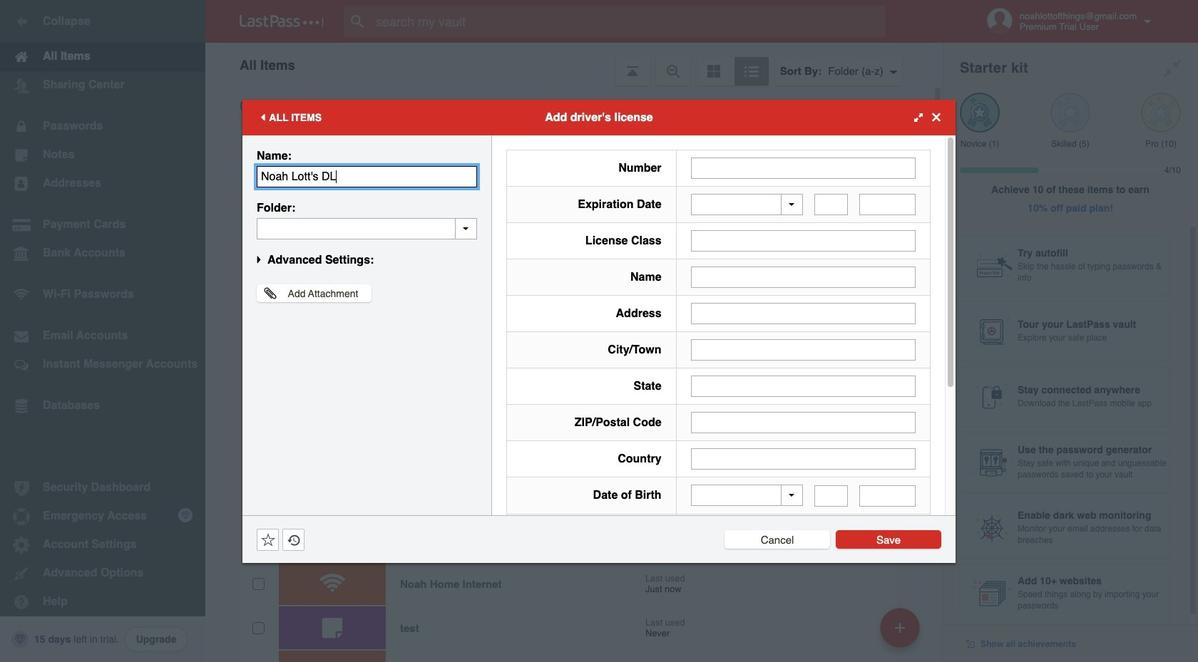 Task type: vqa. For each thing, say whether or not it's contained in the screenshot.
the 'Main navigation' navigation
yes



Task type: describe. For each thing, give the bounding box(es) containing it.
vault options navigation
[[205, 43, 943, 86]]

new item image
[[895, 623, 905, 633]]



Task type: locate. For each thing, give the bounding box(es) containing it.
None text field
[[257, 166, 477, 187], [814, 194, 848, 215], [859, 194, 916, 215], [257, 218, 477, 239], [691, 267, 916, 288], [691, 303, 916, 324], [691, 339, 916, 361], [691, 412, 916, 434], [691, 449, 916, 470], [814, 485, 848, 507], [859, 485, 916, 507], [257, 166, 477, 187], [814, 194, 848, 215], [859, 194, 916, 215], [257, 218, 477, 239], [691, 267, 916, 288], [691, 303, 916, 324], [691, 339, 916, 361], [691, 412, 916, 434], [691, 449, 916, 470], [814, 485, 848, 507], [859, 485, 916, 507]]

None text field
[[691, 157, 916, 179], [691, 230, 916, 252], [691, 376, 916, 397], [691, 157, 916, 179], [691, 230, 916, 252], [691, 376, 916, 397]]

new item navigation
[[875, 604, 929, 663]]

search my vault text field
[[344, 6, 914, 37]]

main navigation navigation
[[0, 0, 205, 663]]

lastpass image
[[240, 15, 324, 28]]

dialog
[[242, 99, 956, 663]]

Search search field
[[344, 6, 914, 37]]



